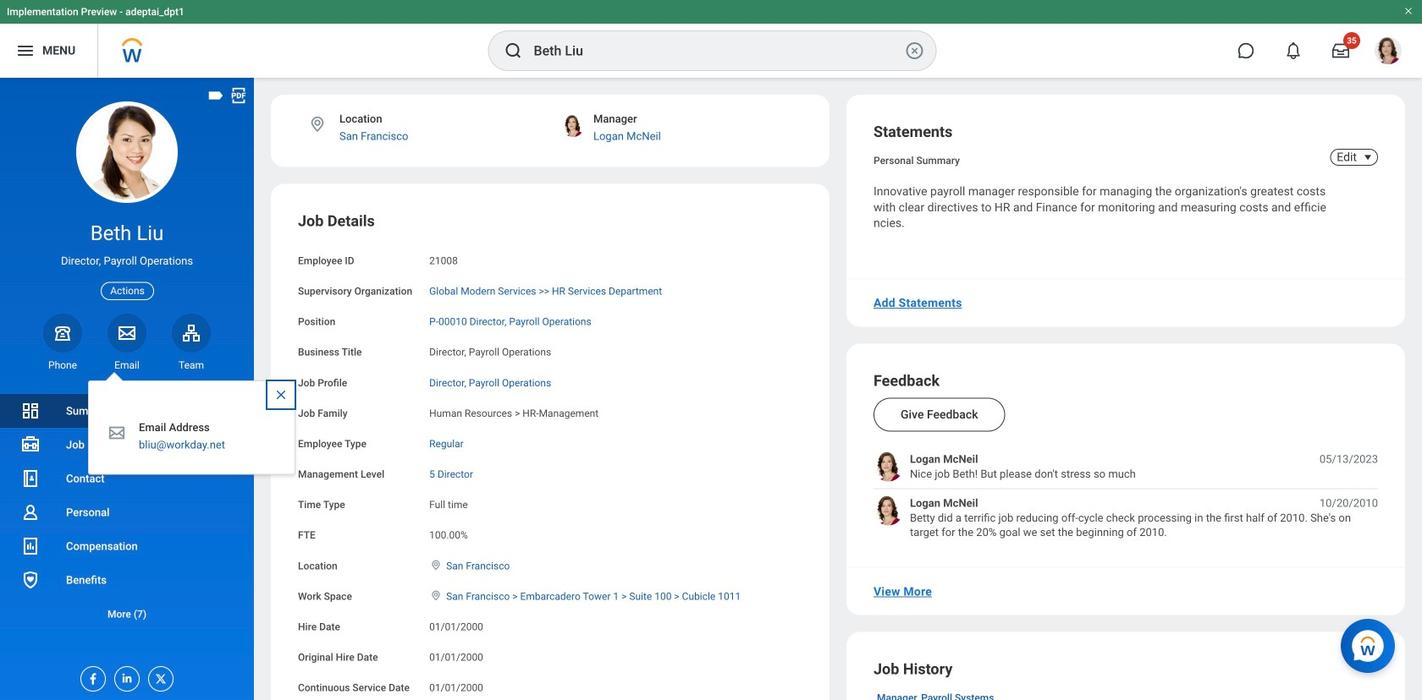 Task type: locate. For each thing, give the bounding box(es) containing it.
location image
[[308, 115, 327, 134], [429, 590, 443, 602]]

0 horizontal spatial list
[[0, 394, 254, 632]]

list
[[0, 394, 254, 632], [874, 452, 1378, 541]]

view team image
[[181, 323, 201, 343]]

0 vertical spatial location image
[[308, 115, 327, 134]]

personal summary element
[[874, 152, 960, 167]]

justify image
[[15, 41, 36, 61]]

close email beth liu image
[[274, 388, 288, 402]]

employee's photo (logan mcneil) image
[[874, 452, 903, 482], [874, 496, 903, 526]]

dialog
[[88, 364, 295, 475]]

0 vertical spatial employee's photo (logan mcneil) image
[[874, 452, 903, 482]]

view printable version (pdf) image
[[229, 86, 248, 105]]

1 vertical spatial location image
[[429, 590, 443, 602]]

profile logan mcneil image
[[1375, 37, 1402, 68]]

benefits image
[[20, 571, 41, 591]]

team beth liu element
[[172, 359, 211, 372]]

2 employee's photo (logan mcneil) image from the top
[[874, 496, 903, 526]]

navigation pane region
[[0, 78, 254, 701]]

mail image
[[117, 323, 137, 343], [108, 424, 126, 443]]

Search Workday  search field
[[534, 32, 901, 69]]

job image
[[20, 435, 41, 455]]

mail image down email beth liu 'element'
[[108, 424, 126, 443]]

mail image up email beth liu 'element'
[[117, 323, 137, 343]]

1 vertical spatial employee's photo (logan mcneil) image
[[874, 496, 903, 526]]

group
[[298, 211, 803, 701]]

0 horizontal spatial location image
[[308, 115, 327, 134]]

banner
[[0, 0, 1422, 78]]



Task type: describe. For each thing, give the bounding box(es) containing it.
caret down image
[[1358, 151, 1378, 164]]

notifications large image
[[1285, 42, 1302, 59]]

email beth liu element
[[108, 359, 146, 372]]

search image
[[503, 41, 524, 61]]

facebook image
[[81, 668, 100, 687]]

linkedin image
[[115, 668, 134, 686]]

location image
[[429, 560, 443, 572]]

0 vertical spatial mail image
[[117, 323, 137, 343]]

1 horizontal spatial location image
[[429, 590, 443, 602]]

phone image
[[51, 323, 74, 343]]

tag image
[[207, 86, 225, 105]]

personal image
[[20, 503, 41, 523]]

1 horizontal spatial list
[[874, 452, 1378, 541]]

phone beth liu element
[[43, 359, 82, 372]]

x circle image
[[905, 41, 925, 61]]

1 vertical spatial mail image
[[108, 424, 126, 443]]

1 employee's photo (logan mcneil) image from the top
[[874, 452, 903, 482]]

summary image
[[20, 401, 41, 422]]

contact image
[[20, 469, 41, 489]]

compensation image
[[20, 537, 41, 557]]

full time element
[[429, 496, 468, 511]]

inbox large image
[[1332, 42, 1349, 59]]

close environment banner image
[[1404, 6, 1414, 16]]

x image
[[149, 668, 168, 687]]



Task type: vqa. For each thing, say whether or not it's contained in the screenshot.
left list
yes



